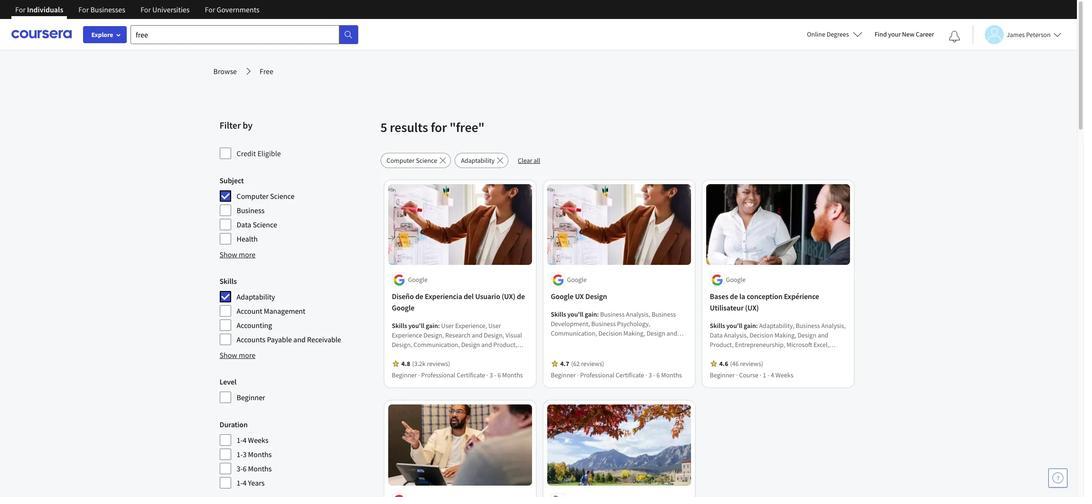 Task type: describe. For each thing, give the bounding box(es) containing it.
3-
[[237, 464, 243, 473]]

6 for google ux design
[[657, 371, 660, 380]]

1 horizontal spatial and
[[765, 350, 776, 359]]

show more button for health
[[220, 249, 256, 260]]

more for accounts payable and receivable
[[239, 350, 256, 360]]

by
[[243, 119, 253, 131]]

show for health
[[220, 250, 237, 259]]

show more button for accounts payable and receivable
[[220, 350, 256, 361]]

6 inside duration group
[[243, 464, 247, 473]]

browse link
[[213, 66, 237, 77]]

beginner for diseño de experiencia del usuario (ux) de google
[[392, 371, 417, 380]]

2 horizontal spatial :
[[756, 322, 758, 330]]

1-4 weeks
[[237, 435, 269, 445]]

for for universities
[[141, 5, 151, 14]]

james
[[1007, 30, 1025, 39]]

all
[[534, 156, 541, 165]]

computer inside button
[[387, 156, 415, 165]]

certificate for experiencia
[[457, 371, 485, 380]]

product,
[[710, 341, 734, 349]]

adaptability, business analysis, data analysis, decision making, design and product, entrepreneurship, microsoft excel, resilience, strategy and operations, user experience
[[710, 322, 846, 368]]

clear all button
[[512, 153, 546, 168]]

google left ux
[[551, 292, 574, 301]]

subject group
[[220, 175, 375, 245]]

you'll for ux
[[568, 310, 584, 319]]

resilience,
[[710, 350, 740, 359]]

What do you want to learn? text field
[[131, 25, 340, 44]]

operations,
[[777, 350, 810, 359]]

duration
[[220, 420, 248, 429]]

3 inside duration group
[[243, 450, 247, 459]]

adaptability,
[[760, 322, 795, 330]]

subject
[[220, 176, 244, 185]]

account
[[237, 306, 262, 316]]

find your new career
[[875, 30, 935, 38]]

for individuals
[[15, 5, 63, 14]]

4.7 (62 reviews)
[[561, 360, 605, 368]]

universities
[[152, 5, 190, 14]]

businesses
[[90, 5, 125, 14]]

level
[[220, 377, 237, 387]]

skills up product, at the right
[[710, 322, 725, 330]]

bases de la conception expérience utilisateur (ux)
[[710, 292, 820, 313]]

2 horizontal spatial skills you'll gain :
[[710, 322, 760, 330]]

data inside adaptability, business analysis, data analysis, decision making, design and product, entrepreneurship, microsoft excel, resilience, strategy and operations, user experience
[[710, 331, 723, 340]]

governments
[[217, 5, 260, 14]]

(ux) inside bases de la conception expérience utilisateur (ux)
[[745, 303, 759, 313]]

1-3 months
[[237, 450, 272, 459]]

years
[[248, 478, 265, 488]]

beginner inside level group
[[237, 393, 265, 402]]

5
[[381, 119, 387, 136]]

de for bases
[[730, 292, 738, 301]]

: for experiencia
[[438, 322, 440, 330]]

(62
[[571, 360, 580, 368]]

computer science button
[[381, 153, 451, 168]]

james peterson button
[[973, 25, 1062, 44]]

4 · from the left
[[646, 371, 648, 380]]

gain for experiencia
[[426, 322, 438, 330]]

(3.2k
[[412, 360, 426, 368]]

diseño de experiencia del usuario (ux) de google
[[392, 292, 525, 313]]

clear all
[[518, 156, 541, 165]]

google for diseño
[[408, 276, 428, 284]]

2 horizontal spatial gain
[[744, 322, 756, 330]]

1- for 1-3 months
[[237, 450, 243, 459]]

(ux) inside the diseño de experiencia del usuario (ux) de google
[[502, 292, 516, 301]]

beginner · professional certificate · 3 - 6 months for experiencia
[[392, 371, 523, 380]]

health
[[237, 234, 258, 244]]

accounts payable and receivable
[[237, 335, 341, 344]]

online degrees button
[[800, 24, 870, 45]]

peterson
[[1027, 30, 1051, 39]]

excel,
[[814, 341, 830, 349]]

2 horizontal spatial and
[[818, 331, 829, 340]]

clear
[[518, 156, 532, 165]]

4 for years
[[243, 478, 247, 488]]

5 results for "free"
[[381, 119, 485, 136]]

experience
[[710, 360, 740, 368]]

show for accounts payable and receivable
[[220, 350, 237, 360]]

you'll for de
[[409, 322, 425, 330]]

making,
[[775, 331, 797, 340]]

: for design
[[597, 310, 599, 319]]

google ux design
[[551, 292, 607, 301]]

user
[[811, 350, 824, 359]]

4.8 (3.2k reviews)
[[402, 360, 450, 368]]

adaptability button
[[455, 153, 509, 168]]

conception
[[747, 292, 783, 301]]

business inside the subject group
[[237, 206, 265, 215]]

diseño de experiencia del usuario (ux) de google link
[[392, 291, 528, 314]]

receivable
[[307, 335, 341, 344]]

explore
[[91, 30, 113, 39]]

accounting
[[237, 321, 272, 330]]

0 vertical spatial 4
[[771, 371, 775, 380]]

3-6 months
[[237, 464, 272, 473]]

(46
[[730, 360, 739, 368]]

1
[[763, 371, 766, 380]]

beginner for bases de la conception expérience utilisateur (ux)
[[710, 371, 735, 380]]

bases
[[710, 292, 729, 301]]

show more for accounts payable and receivable
[[220, 350, 256, 360]]

usuario
[[475, 292, 500, 301]]

account management
[[237, 306, 306, 316]]

1 · from the left
[[418, 371, 420, 380]]

adaptability inside button
[[461, 156, 495, 165]]

design inside adaptability, business analysis, data analysis, decision making, design and product, entrepreneurship, microsoft excel, resilience, strategy and operations, user experience
[[798, 331, 817, 340]]

for universities
[[141, 5, 190, 14]]

free
[[260, 66, 273, 76]]

1 vertical spatial analysis,
[[724, 331, 749, 340]]

browse
[[213, 66, 237, 76]]

online
[[807, 30, 826, 38]]

filter by
[[220, 119, 253, 131]]

for for governments
[[205, 5, 215, 14]]

individuals
[[27, 5, 63, 14]]

1-4 years
[[237, 478, 265, 488]]

2 de from the left
[[517, 292, 525, 301]]

ux
[[575, 292, 584, 301]]

skills down the "google ux design"
[[551, 310, 566, 319]]

results
[[390, 119, 428, 136]]

- for diseño de experiencia del usuario (ux) de google
[[494, 371, 496, 380]]

james peterson
[[1007, 30, 1051, 39]]

microsoft
[[787, 341, 813, 349]]



Task type: vqa. For each thing, say whether or not it's contained in the screenshot.
'+' in the 110,000 + U.S. job openings in Business Intelligence
no



Task type: locate. For each thing, give the bounding box(es) containing it.
new
[[903, 30, 915, 38]]

your
[[889, 30, 901, 38]]

skills you'll gain : down the utilisateur at right bottom
[[710, 322, 760, 330]]

you'll down diseño
[[409, 322, 425, 330]]

google down diseño
[[392, 303, 415, 313]]

1 beginner · professional certificate · 3 - 6 months from the left
[[392, 371, 523, 380]]

(ux) right the usuario
[[502, 292, 516, 301]]

(ux) down la
[[745, 303, 759, 313]]

certificate
[[457, 371, 485, 380], [616, 371, 645, 380]]

1 more from the top
[[239, 250, 256, 259]]

adaptability down "free"
[[461, 156, 495, 165]]

beginner down 4.6
[[710, 371, 735, 380]]

expérience
[[784, 292, 820, 301]]

0 vertical spatial show more
[[220, 250, 256, 259]]

-
[[494, 371, 496, 380], [653, 371, 656, 380], [768, 371, 770, 380]]

skills you'll gain :
[[551, 310, 600, 319], [392, 322, 441, 330], [710, 322, 760, 330]]

0 horizontal spatial :
[[438, 322, 440, 330]]

1 horizontal spatial reviews)
[[581, 360, 605, 368]]

for businesses
[[79, 5, 125, 14]]

0 vertical spatial analysis,
[[822, 322, 846, 330]]

4 left years
[[243, 478, 247, 488]]

1 horizontal spatial you'll
[[568, 310, 584, 319]]

online degrees
[[807, 30, 849, 38]]

(ux)
[[502, 292, 516, 301], [745, 303, 759, 313]]

2 - from the left
[[653, 371, 656, 380]]

weeks
[[776, 371, 794, 380], [248, 435, 269, 445]]

level group
[[220, 376, 375, 404]]

2 · from the left
[[487, 371, 488, 380]]

beginner · professional certificate · 3 - 6 months down 4.8 (3.2k reviews)
[[392, 371, 523, 380]]

1 vertical spatial business
[[796, 322, 820, 330]]

1 horizontal spatial 3
[[490, 371, 493, 380]]

4 for from the left
[[205, 5, 215, 14]]

4 for weeks
[[243, 435, 247, 445]]

skills up account
[[220, 276, 237, 286]]

1 horizontal spatial beginner · professional certificate · 3 - 6 months
[[551, 371, 682, 380]]

show more button down health
[[220, 249, 256, 260]]

4 up 1-3 months
[[243, 435, 247, 445]]

google
[[408, 276, 428, 284], [567, 276, 587, 284], [726, 276, 746, 284], [551, 292, 574, 301], [392, 303, 415, 313]]

show up level
[[220, 350, 237, 360]]

show more
[[220, 250, 256, 259], [220, 350, 256, 360]]

skills group
[[220, 275, 375, 346]]

design right ux
[[586, 292, 607, 301]]

: up decision
[[756, 322, 758, 330]]

you'll down the utilisateur at right bottom
[[727, 322, 743, 330]]

1- down "3-"
[[237, 478, 243, 488]]

de inside bases de la conception expérience utilisateur (ux)
[[730, 292, 738, 301]]

skills you'll gain : for ux
[[551, 310, 600, 319]]

data up health
[[237, 220, 251, 229]]

experiencia
[[425, 292, 462, 301]]

1 professional from the left
[[421, 371, 456, 380]]

adaptability up account
[[237, 292, 275, 302]]

4.6 (46 reviews)
[[720, 360, 764, 368]]

1 horizontal spatial computer
[[387, 156, 415, 165]]

you'll down the "google ux design"
[[568, 310, 584, 319]]

professional down 4.8 (3.2k reviews)
[[421, 371, 456, 380]]

more for health
[[239, 250, 256, 259]]

and down entrepreneurship, at the bottom right of the page
[[765, 350, 776, 359]]

: down experiencia
[[438, 322, 440, 330]]

: down the "google ux design"
[[597, 310, 599, 319]]

0 horizontal spatial analysis,
[[724, 331, 749, 340]]

computer science inside button
[[387, 156, 437, 165]]

1 show more from the top
[[220, 250, 256, 259]]

0 vertical spatial data
[[237, 220, 251, 229]]

and right payable
[[294, 335, 306, 344]]

1 vertical spatial (ux)
[[745, 303, 759, 313]]

0 vertical spatial 1-
[[237, 435, 243, 445]]

2 horizontal spatial you'll
[[727, 322, 743, 330]]

2 for from the left
[[79, 5, 89, 14]]

2 horizontal spatial -
[[768, 371, 770, 380]]

show more button down accounts
[[220, 350, 256, 361]]

0 horizontal spatial weeks
[[248, 435, 269, 445]]

"free"
[[450, 119, 485, 136]]

find your new career link
[[870, 28, 939, 40]]

weeks right 1
[[776, 371, 794, 380]]

3 for diseño de experiencia del usuario (ux) de google
[[490, 371, 493, 380]]

4.8
[[402, 360, 410, 368]]

1 show more button from the top
[[220, 249, 256, 260]]

1 vertical spatial science
[[270, 191, 295, 201]]

1 vertical spatial computer
[[237, 191, 269, 201]]

show more down accounts
[[220, 350, 256, 360]]

gain down the "google ux design"
[[585, 310, 597, 319]]

beginner
[[392, 371, 417, 380], [551, 371, 576, 380], [710, 371, 735, 380], [237, 393, 265, 402]]

design up microsoft on the right
[[798, 331, 817, 340]]

1 reviews) from the left
[[427, 360, 450, 368]]

professional down 4.7 (62 reviews) at the right bottom
[[580, 371, 615, 380]]

for left universities
[[141, 5, 151, 14]]

3 · from the left
[[577, 371, 579, 380]]

0 horizontal spatial adaptability
[[237, 292, 275, 302]]

for left businesses
[[79, 5, 89, 14]]

1 vertical spatial computer science
[[237, 191, 295, 201]]

4.6
[[720, 360, 729, 368]]

1 horizontal spatial de
[[517, 292, 525, 301]]

1 horizontal spatial analysis,
[[822, 322, 846, 330]]

1 horizontal spatial (ux)
[[745, 303, 759, 313]]

3 for google ux design
[[649, 371, 652, 380]]

6 for diseño de experiencia del usuario (ux) de google
[[498, 371, 501, 380]]

2 reviews) from the left
[[581, 360, 605, 368]]

google up the "google ux design"
[[567, 276, 587, 284]]

2 professional from the left
[[580, 371, 615, 380]]

science down 5 results for "free"
[[416, 156, 437, 165]]

de
[[415, 292, 424, 301], [517, 292, 525, 301], [730, 292, 738, 301]]

professional for experiencia
[[421, 371, 456, 380]]

2 vertical spatial science
[[253, 220, 277, 229]]

for for individuals
[[15, 5, 26, 14]]

weeks inside duration group
[[248, 435, 269, 445]]

1 horizontal spatial design
[[798, 331, 817, 340]]

skills inside group
[[220, 276, 237, 286]]

beginner · course · 1 - 4 weeks
[[710, 371, 794, 380]]

computer
[[387, 156, 415, 165], [237, 191, 269, 201]]

de right diseño
[[415, 292, 424, 301]]

science up health
[[253, 220, 277, 229]]

6 · from the left
[[760, 371, 762, 380]]

0 vertical spatial show more button
[[220, 249, 256, 260]]

google inside the diseño de experiencia del usuario (ux) de google
[[392, 303, 415, 313]]

and
[[818, 331, 829, 340], [294, 335, 306, 344], [765, 350, 776, 359]]

more down health
[[239, 250, 256, 259]]

:
[[597, 310, 599, 319], [438, 322, 440, 330], [756, 322, 758, 330]]

gain up decision
[[744, 322, 756, 330]]

0 vertical spatial weeks
[[776, 371, 794, 380]]

1 horizontal spatial weeks
[[776, 371, 794, 380]]

business up microsoft on the right
[[796, 322, 820, 330]]

utilisateur
[[710, 303, 744, 313]]

2 vertical spatial 1-
[[237, 478, 243, 488]]

0 horizontal spatial and
[[294, 335, 306, 344]]

show more for health
[[220, 250, 256, 259]]

more down accounts
[[239, 350, 256, 360]]

reviews) down strategy
[[740, 360, 764, 368]]

for governments
[[205, 5, 260, 14]]

0 horizontal spatial 6
[[243, 464, 247, 473]]

for left individuals
[[15, 5, 26, 14]]

0 horizontal spatial data
[[237, 220, 251, 229]]

1 horizontal spatial :
[[597, 310, 599, 319]]

adaptability
[[461, 156, 495, 165], [237, 292, 275, 302]]

beginner down 4.7
[[551, 371, 576, 380]]

5 · from the left
[[737, 371, 738, 380]]

1 - from the left
[[494, 371, 496, 380]]

1- for 1-4 years
[[237, 478, 243, 488]]

professional for design
[[580, 371, 615, 380]]

1 vertical spatial data
[[710, 331, 723, 340]]

2 show more button from the top
[[220, 350, 256, 361]]

1 horizontal spatial -
[[653, 371, 656, 380]]

analysis,
[[822, 322, 846, 330], [724, 331, 749, 340]]

skills you'll gain : down the "google ux design"
[[551, 310, 600, 319]]

1 1- from the top
[[237, 435, 243, 445]]

certificate for design
[[616, 371, 645, 380]]

None search field
[[131, 25, 359, 44]]

1 certificate from the left
[[457, 371, 485, 380]]

4
[[771, 371, 775, 380], [243, 435, 247, 445], [243, 478, 247, 488]]

0 horizontal spatial computer science
[[237, 191, 295, 201]]

0 vertical spatial design
[[586, 292, 607, 301]]

1 vertical spatial show more
[[220, 350, 256, 360]]

data inside the subject group
[[237, 220, 251, 229]]

de right the usuario
[[517, 292, 525, 301]]

gain down experiencia
[[426, 322, 438, 330]]

3 reviews) from the left
[[740, 360, 764, 368]]

3 for from the left
[[141, 5, 151, 14]]

google for bases
[[726, 276, 746, 284]]

4 right 1
[[771, 371, 775, 380]]

1 horizontal spatial business
[[796, 322, 820, 330]]

skills down diseño
[[392, 322, 407, 330]]

months
[[502, 371, 523, 380], [662, 371, 682, 380], [248, 450, 272, 459], [248, 464, 272, 473]]

data up product, at the right
[[710, 331, 723, 340]]

you'll
[[568, 310, 584, 319], [409, 322, 425, 330], [727, 322, 743, 330]]

analysis, up the excel,
[[822, 322, 846, 330]]

0 horizontal spatial gain
[[426, 322, 438, 330]]

career
[[916, 30, 935, 38]]

credit
[[237, 149, 256, 158]]

1 vertical spatial adaptability
[[237, 292, 275, 302]]

for left "governments"
[[205, 5, 215, 14]]

1 vertical spatial 1-
[[237, 450, 243, 459]]

0 vertical spatial computer science
[[387, 156, 437, 165]]

4.7
[[561, 360, 569, 368]]

science inside button
[[416, 156, 437, 165]]

0 horizontal spatial beginner · professional certificate · 3 - 6 months
[[392, 371, 523, 380]]

de left la
[[730, 292, 738, 301]]

0 horizontal spatial business
[[237, 206, 265, 215]]

0 horizontal spatial -
[[494, 371, 496, 380]]

2 show from the top
[[220, 350, 237, 360]]

analysis, up product, at the right
[[724, 331, 749, 340]]

1 horizontal spatial certificate
[[616, 371, 645, 380]]

google for google
[[567, 276, 587, 284]]

2 horizontal spatial de
[[730, 292, 738, 301]]

computer down the "results"
[[387, 156, 415, 165]]

computer inside the subject group
[[237, 191, 269, 201]]

show
[[220, 250, 237, 259], [220, 350, 237, 360]]

1 horizontal spatial data
[[710, 331, 723, 340]]

computer science
[[387, 156, 437, 165], [237, 191, 295, 201]]

0 horizontal spatial 3
[[243, 450, 247, 459]]

and inside skills group
[[294, 335, 306, 344]]

0 vertical spatial business
[[237, 206, 265, 215]]

coursera image
[[11, 27, 72, 42]]

1 horizontal spatial gain
[[585, 310, 597, 319]]

diseño
[[392, 292, 414, 301]]

professional
[[421, 371, 456, 380], [580, 371, 615, 380]]

show more down health
[[220, 250, 256, 259]]

de for diseño
[[415, 292, 424, 301]]

find
[[875, 30, 887, 38]]

duration group
[[220, 419, 375, 489]]

credit eligible
[[237, 149, 281, 158]]

1 vertical spatial 4
[[243, 435, 247, 445]]

1- up "3-"
[[237, 450, 243, 459]]

computer science inside the subject group
[[237, 191, 295, 201]]

2 show more from the top
[[220, 350, 256, 360]]

0 horizontal spatial you'll
[[409, 322, 425, 330]]

0 horizontal spatial certificate
[[457, 371, 485, 380]]

explore button
[[83, 26, 127, 43]]

beginner · professional certificate · 3 - 6 months for design
[[551, 371, 682, 380]]

0 vertical spatial show
[[220, 250, 237, 259]]

- for google ux design
[[653, 371, 656, 380]]

adaptability inside skills group
[[237, 292, 275, 302]]

2 horizontal spatial 6
[[657, 371, 660, 380]]

0 vertical spatial adaptability
[[461, 156, 495, 165]]

1 vertical spatial show
[[220, 350, 237, 360]]

0 horizontal spatial (ux)
[[502, 292, 516, 301]]

bases de la conception expérience utilisateur (ux) link
[[710, 291, 846, 314]]

skills you'll gain : down diseño
[[392, 322, 441, 330]]

2 beginner · professional certificate · 3 - 6 months from the left
[[551, 371, 682, 380]]

reviews) right (3.2k
[[427, 360, 450, 368]]

1 vertical spatial design
[[798, 331, 817, 340]]

3 1- from the top
[[237, 478, 243, 488]]

0 horizontal spatial de
[[415, 292, 424, 301]]

2 vertical spatial 4
[[243, 478, 247, 488]]

2 1- from the top
[[237, 450, 243, 459]]

0 vertical spatial (ux)
[[502, 292, 516, 301]]

science up data science
[[270, 191, 295, 201]]

1 vertical spatial weeks
[[248, 435, 269, 445]]

reviews) for design
[[581, 360, 605, 368]]

beginner for google ux design
[[551, 371, 576, 380]]

design
[[586, 292, 607, 301], [798, 331, 817, 340]]

0 horizontal spatial design
[[586, 292, 607, 301]]

1 for from the left
[[15, 5, 26, 14]]

la
[[740, 292, 746, 301]]

1 horizontal spatial adaptability
[[461, 156, 495, 165]]

help center image
[[1053, 472, 1064, 484]]

0 vertical spatial computer
[[387, 156, 415, 165]]

beginner · professional certificate · 3 - 6 months down 4.7 (62 reviews) at the right bottom
[[551, 371, 682, 380]]

gain
[[585, 310, 597, 319], [426, 322, 438, 330], [744, 322, 756, 330]]

0 vertical spatial more
[[239, 250, 256, 259]]

1-
[[237, 435, 243, 445], [237, 450, 243, 459], [237, 478, 243, 488]]

decision
[[750, 331, 774, 340]]

payable
[[267, 335, 292, 344]]

del
[[464, 292, 474, 301]]

show down health
[[220, 250, 237, 259]]

1 horizontal spatial professional
[[580, 371, 615, 380]]

2 certificate from the left
[[616, 371, 645, 380]]

data science
[[237, 220, 277, 229]]

and up the excel,
[[818, 331, 829, 340]]

computer science down the "results"
[[387, 156, 437, 165]]

skills you'll gain : for de
[[392, 322, 441, 330]]

for for businesses
[[79, 5, 89, 14]]

1- down duration
[[237, 435, 243, 445]]

2 more from the top
[[239, 350, 256, 360]]

more
[[239, 250, 256, 259], [239, 350, 256, 360]]

0 horizontal spatial reviews)
[[427, 360, 450, 368]]

reviews) right (62
[[581, 360, 605, 368]]

degrees
[[827, 30, 849, 38]]

1 horizontal spatial skills you'll gain :
[[551, 310, 600, 319]]

course
[[739, 371, 759, 380]]

3
[[490, 371, 493, 380], [649, 371, 652, 380], [243, 450, 247, 459]]

reviews) for experiencia
[[427, 360, 450, 368]]

computer down subject
[[237, 191, 269, 201]]

1- for 1-4 weeks
[[237, 435, 243, 445]]

google up diseño
[[408, 276, 428, 284]]

weeks up 1-3 months
[[248, 435, 269, 445]]

0 vertical spatial science
[[416, 156, 437, 165]]

reviews)
[[427, 360, 450, 368], [581, 360, 605, 368], [740, 360, 764, 368]]

business inside adaptability, business analysis, data analysis, decision making, design and product, entrepreneurship, microsoft excel, resilience, strategy and operations, user experience
[[796, 322, 820, 330]]

reviews) for la
[[740, 360, 764, 368]]

1 de from the left
[[415, 292, 424, 301]]

filter
[[220, 119, 241, 131]]

0 horizontal spatial skills you'll gain :
[[392, 322, 441, 330]]

1 horizontal spatial computer science
[[387, 156, 437, 165]]

1 vertical spatial show more button
[[220, 350, 256, 361]]

3 - from the left
[[768, 371, 770, 380]]

beginner down the 4.8
[[392, 371, 417, 380]]

strategy
[[741, 350, 764, 359]]

business up data science
[[237, 206, 265, 215]]

3 de from the left
[[730, 292, 738, 301]]

1 vertical spatial more
[[239, 350, 256, 360]]

1 show from the top
[[220, 250, 237, 259]]

beginner up duration
[[237, 393, 265, 402]]

banner navigation
[[8, 0, 267, 26]]

show notifications image
[[949, 31, 961, 42]]

science
[[416, 156, 437, 165], [270, 191, 295, 201], [253, 220, 277, 229]]

0 horizontal spatial computer
[[237, 191, 269, 201]]

google up la
[[726, 276, 746, 284]]

google ux design link
[[551, 291, 687, 302]]

entrepreneurship,
[[735, 341, 786, 349]]

2 horizontal spatial reviews)
[[740, 360, 764, 368]]

0 horizontal spatial professional
[[421, 371, 456, 380]]

for
[[431, 119, 447, 136]]

2 horizontal spatial 3
[[649, 371, 652, 380]]

gain for design
[[585, 310, 597, 319]]

1 horizontal spatial 6
[[498, 371, 501, 380]]

computer science up data science
[[237, 191, 295, 201]]

accounts
[[237, 335, 266, 344]]



